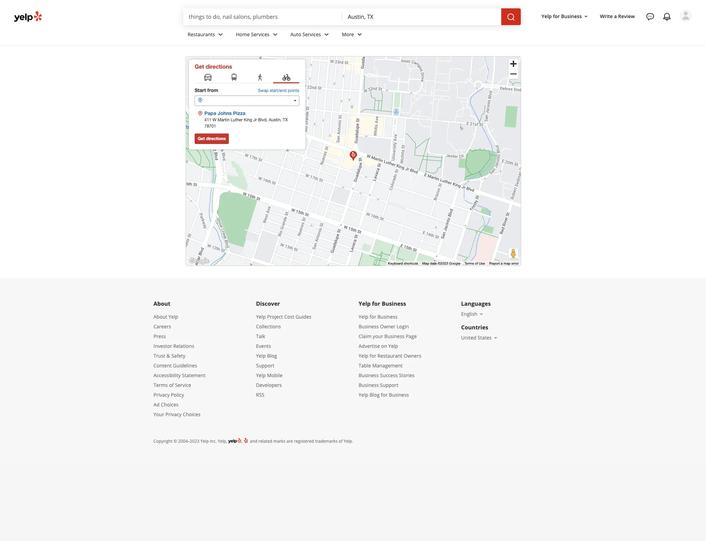 Task type: describe. For each thing, give the bounding box(es) containing it.
more link
[[337, 25, 370, 45]]

collections link
[[256, 324, 281, 330]]

write a review link
[[598, 10, 638, 23]]

service
[[175, 382, 191, 389]]

rss
[[256, 392, 265, 399]]

0 horizontal spatial yelp for business
[[359, 300, 406, 308]]

project
[[267, 314, 283, 320]]

developers link
[[256, 382, 282, 389]]

restaurants
[[188, 31, 215, 38]]

16 chevron down v2 image for countries
[[493, 335, 499, 341]]

accessibility statement link
[[154, 373, 206, 379]]

services for home services
[[251, 31, 270, 38]]

trust & safety link
[[154, 353, 185, 360]]

claim
[[359, 333, 372, 340]]

your
[[154, 412, 164, 418]]

get directions button
[[195, 134, 229, 144]]

user actions element
[[536, 9, 702, 52]]

page
[[406, 333, 417, 340]]

keyboard shortcuts
[[388, 262, 418, 266]]

login
[[397, 324, 409, 330]]

management
[[373, 363, 403, 369]]

english
[[462, 311, 478, 318]]

1 horizontal spatial of
[[339, 439, 343, 445]]

austin,
[[269, 118, 282, 123]]

points
[[288, 88, 300, 93]]

yelp logo image
[[228, 438, 242, 445]]

24 chevron down v2 image for auto services
[[323, 30, 331, 39]]

auto services
[[291, 31, 321, 38]]

developers
[[256, 382, 282, 389]]

24 chevron down v2 image for more
[[356, 30, 364, 39]]

78701
[[205, 124, 216, 129]]

united states
[[462, 335, 492, 341]]

pizza
[[233, 110, 246, 116]]

tx
[[283, 118, 288, 123]]

restaurants link
[[182, 25, 230, 45]]

table management link
[[359, 363, 403, 369]]

terms of use link
[[465, 262, 485, 266]]

none field find
[[189, 13, 337, 21]]

none field near
[[348, 13, 496, 21]]

ad choices link
[[154, 402, 179, 408]]

,
[[242, 439, 244, 445]]

inc.
[[210, 439, 217, 445]]

yelp project cost guides link
[[256, 314, 312, 320]]

shortcuts
[[404, 262, 418, 266]]

of inside about yelp careers press investor relations trust & safety content guidelines accessibility statement terms of service privacy policy ad choices your privacy choices
[[169, 382, 174, 389]]

driving element
[[204, 73, 212, 82]]

driving image
[[204, 73, 212, 82]]

report a map error link
[[490, 262, 519, 266]]

get directions inside get directions button
[[198, 136, 226, 141]]

more
[[342, 31, 354, 38]]

business categories element
[[182, 25, 693, 45]]

advertise on yelp link
[[359, 343, 398, 350]]

support inside yelp project cost guides collections talk events yelp blog support yelp mobile developers rss
[[256, 363, 275, 369]]

languages
[[462, 300, 491, 308]]

about yelp careers press investor relations trust & safety content guidelines accessibility statement terms of service privacy policy ad choices your privacy choices
[[154, 314, 206, 418]]

about for about yelp careers press investor relations trust & safety content guidelines accessibility statement terms of service privacy policy ad choices your privacy choices
[[154, 314, 167, 320]]

mobile
[[267, 373, 283, 379]]

papa johns pizza image
[[349, 150, 358, 161]]

investor
[[154, 343, 172, 350]]

w
[[213, 118, 217, 123]]

home services link
[[230, 25, 285, 45]]

content
[[154, 363, 172, 369]]

Near text field
[[348, 13, 496, 21]]

jr
[[254, 118, 257, 123]]

your privacy choices link
[[154, 412, 201, 418]]

yelp inside about yelp careers press investor relations trust & safety content guidelines accessibility statement terms of service privacy policy ad choices your privacy choices
[[169, 314, 178, 320]]

notifications image
[[663, 13, 672, 21]]

for inside button
[[553, 13, 560, 19]]

report
[[490, 262, 500, 266]]

talk link
[[256, 333, 265, 340]]

blvd,
[[258, 118, 268, 123]]

services for auto services
[[303, 31, 321, 38]]

business inside button
[[562, 13, 582, 19]]

papa johns pizza link
[[205, 110, 246, 116]]

map data ©2023 google
[[423, 262, 461, 266]]

talk
[[256, 333, 265, 340]]

cost
[[284, 314, 295, 320]]

411
[[205, 118, 212, 123]]

public transit element
[[230, 73, 238, 82]]

martin
[[218, 118, 230, 123]]

a for report
[[501, 262, 503, 266]]

cycling element
[[282, 73, 291, 82]]

states
[[478, 335, 492, 341]]

google image
[[188, 257, 211, 266]]

united
[[462, 335, 477, 341]]

countries
[[462, 324, 489, 332]]

yelp for restaurant owners link
[[359, 353, 422, 360]]

trust
[[154, 353, 165, 360]]

swap start/end points
[[258, 88, 300, 93]]

terms of use
[[465, 262, 485, 266]]

&
[[167, 353, 170, 360]]

0 vertical spatial get directions
[[195, 63, 232, 70]]

1 horizontal spatial terms
[[465, 262, 474, 266]]

16 chevron down v2 image inside yelp for business button
[[584, 13, 589, 19]]

yelp blog for business link
[[359, 392, 409, 399]]

owner
[[380, 324, 396, 330]]

support inside yelp for business business owner login claim your business page advertise on yelp yelp for restaurant owners table management business success stories business support yelp blog for business
[[380, 382, 399, 389]]

privacy policy link
[[154, 392, 184, 399]]

0 vertical spatial privacy
[[154, 392, 170, 399]]

public transit image
[[230, 73, 238, 82]]

use
[[479, 262, 485, 266]]

walking element
[[256, 73, 264, 82]]

investor relations link
[[154, 343, 194, 350]]

directions inside button
[[206, 136, 226, 141]]

keyboard
[[388, 262, 403, 266]]



Task type: locate. For each thing, give the bounding box(es) containing it.
review
[[619, 13, 635, 19]]

yelp burst image
[[244, 438, 249, 444]]

about inside about yelp careers press investor relations trust & safety content guidelines accessibility statement terms of service privacy policy ad choices your privacy choices
[[154, 314, 167, 320]]

report a map error
[[490, 262, 519, 266]]

1 vertical spatial a
[[501, 262, 503, 266]]

relations
[[173, 343, 194, 350]]

2 vertical spatial 16 chevron down v2 image
[[493, 335, 499, 341]]

of up privacy policy link
[[169, 382, 174, 389]]

about for about
[[154, 300, 171, 308]]

king
[[244, 118, 252, 123]]

swap start/end points link
[[258, 88, 300, 94]]

1 vertical spatial 16 chevron down v2 image
[[479, 312, 485, 317]]

luther
[[231, 118, 243, 123]]

support down yelp blog link at bottom left
[[256, 363, 275, 369]]

press
[[154, 333, 166, 340]]

0 horizontal spatial of
[[169, 382, 174, 389]]

1 vertical spatial get
[[198, 136, 205, 141]]

None search field
[[183, 8, 523, 25]]

messages image
[[647, 13, 655, 21]]

1 24 chevron down v2 image from the left
[[271, 30, 279, 39]]

24 chevron down v2 image
[[271, 30, 279, 39], [323, 30, 331, 39]]

about up about yelp link
[[154, 300, 171, 308]]

johns
[[218, 110, 232, 116]]

0 vertical spatial about
[[154, 300, 171, 308]]

a for write
[[615, 13, 617, 19]]

1 vertical spatial blog
[[370, 392, 380, 399]]

business owner login link
[[359, 324, 409, 330]]

map region
[[124, 44, 571, 312]]

terms down the accessibility
[[154, 382, 168, 389]]

papa
[[205, 110, 216, 116]]

google
[[449, 262, 461, 266]]

content guidelines link
[[154, 363, 197, 369]]

24 chevron down v2 image right restaurants
[[217, 30, 225, 39]]

0 vertical spatial of
[[475, 262, 478, 266]]

0 horizontal spatial 16 chevron down v2 image
[[479, 312, 485, 317]]

of left use
[[475, 262, 478, 266]]

0 horizontal spatial choices
[[161, 402, 179, 408]]

blog inside yelp project cost guides collections talk events yelp blog support yelp mobile developers rss
[[267, 353, 277, 360]]

none field up home services "link"
[[189, 13, 337, 21]]

registered
[[294, 439, 314, 445]]

services right home
[[251, 31, 270, 38]]

0 horizontal spatial none field
[[189, 13, 337, 21]]

0 horizontal spatial support
[[256, 363, 275, 369]]

restaurant
[[378, 353, 403, 360]]

2 horizontal spatial 16 chevron down v2 image
[[584, 13, 589, 19]]

of left yelp.
[[339, 439, 343, 445]]

on
[[381, 343, 387, 350]]

united states button
[[462, 335, 499, 341]]

1 vertical spatial of
[[169, 382, 174, 389]]

copyright © 2004–2023 yelp inc. yelp,
[[154, 439, 227, 445]]

2 vertical spatial of
[[339, 439, 343, 445]]

business success stories link
[[359, 373, 415, 379]]

1 vertical spatial get directions
[[198, 136, 226, 141]]

careers
[[154, 324, 171, 330]]

rss link
[[256, 392, 265, 399]]

1 vertical spatial choices
[[183, 412, 201, 418]]

blog up support link at the left bottom of the page
[[267, 353, 277, 360]]

16 chevron down v2 image for languages
[[479, 312, 485, 317]]

trademarks
[[315, 439, 338, 445]]

english button
[[462, 311, 485, 318]]

statement
[[182, 373, 206, 379]]

1 horizontal spatial none field
[[348, 13, 496, 21]]

business
[[562, 13, 582, 19], [382, 300, 406, 308], [378, 314, 398, 320], [359, 324, 379, 330], [385, 333, 405, 340], [359, 373, 379, 379], [359, 382, 379, 389], [389, 392, 409, 399]]

yelp inside button
[[542, 13, 552, 19]]

1 horizontal spatial 16 chevron down v2 image
[[493, 335, 499, 341]]

1 vertical spatial privacy
[[166, 412, 182, 418]]

related
[[259, 439, 272, 445]]

1 vertical spatial yelp for business
[[359, 300, 406, 308]]

2 none field from the left
[[348, 13, 496, 21]]

1 horizontal spatial 24 chevron down v2 image
[[356, 30, 364, 39]]

a left map
[[501, 262, 503, 266]]

blog down the business support link
[[370, 392, 380, 399]]

your
[[373, 333, 383, 340]]

1 services from the left
[[251, 31, 270, 38]]

24 chevron down v2 image
[[217, 30, 225, 39], [356, 30, 364, 39]]

1 vertical spatial support
[[380, 382, 399, 389]]

of
[[475, 262, 478, 266], [169, 382, 174, 389], [339, 439, 343, 445]]

yelp,
[[218, 439, 227, 445]]

0 vertical spatial terms
[[465, 262, 474, 266]]

map
[[423, 262, 429, 266]]

support
[[256, 363, 275, 369], [380, 382, 399, 389]]

2 horizontal spatial of
[[475, 262, 478, 266]]

directions
[[206, 63, 232, 70], [206, 136, 226, 141]]

about up careers
[[154, 314, 167, 320]]

christina o. image
[[680, 9, 693, 22]]

privacy down ad choices link
[[166, 412, 182, 418]]

0 vertical spatial support
[[256, 363, 275, 369]]

1 horizontal spatial services
[[303, 31, 321, 38]]

directions up driving image
[[206, 63, 232, 70]]

cycling image
[[282, 73, 291, 82]]

privacy up ad choices link
[[154, 392, 170, 399]]

1 horizontal spatial yelp for business
[[542, 13, 582, 19]]

directions down 78701
[[206, 136, 226, 141]]

choices
[[161, 402, 179, 408], [183, 412, 201, 418]]

stories
[[399, 373, 415, 379]]

1 horizontal spatial choices
[[183, 412, 201, 418]]

walking image
[[256, 73, 264, 82]]

from
[[207, 87, 218, 93]]

support down the success
[[380, 382, 399, 389]]

get directions up driving image
[[195, 63, 232, 70]]

events link
[[256, 343, 271, 350]]

get inside button
[[198, 136, 205, 141]]

None field
[[189, 13, 337, 21], [348, 13, 496, 21]]

16 chevron down v2 image
[[584, 13, 589, 19], [479, 312, 485, 317], [493, 335, 499, 341]]

0 horizontal spatial 24 chevron down v2 image
[[217, 30, 225, 39]]

services inside "link"
[[251, 31, 270, 38]]

start from
[[195, 87, 218, 93]]

privacy
[[154, 392, 170, 399], [166, 412, 182, 418]]

24 chevron down v2 image right auto services on the top left
[[323, 30, 331, 39]]

blog inside yelp for business business owner login claim your business page advertise on yelp yelp for restaurant owners table management business success stories business support yelp blog for business
[[370, 392, 380, 399]]

0 horizontal spatial terms
[[154, 382, 168, 389]]

error
[[512, 262, 519, 266]]

0 vertical spatial get
[[195, 63, 204, 70]]

Find text field
[[189, 13, 337, 21]]

16 chevron down v2 image inside united states dropdown button
[[493, 335, 499, 341]]

24 chevron down v2 image inside home services "link"
[[271, 30, 279, 39]]

1 vertical spatial terms
[[154, 382, 168, 389]]

services inside 'link'
[[303, 31, 321, 38]]

24 chevron down v2 image for restaurants
[[217, 30, 225, 39]]

None text field
[[195, 96, 300, 106]]

get up driving element on the left of page
[[195, 63, 204, 70]]

accessibility
[[154, 373, 181, 379]]

1 about from the top
[[154, 300, 171, 308]]

0 vertical spatial blog
[[267, 353, 277, 360]]

1 horizontal spatial support
[[380, 382, 399, 389]]

about yelp link
[[154, 314, 178, 320]]

get
[[195, 63, 204, 70], [198, 136, 205, 141]]

1 vertical spatial directions
[[206, 136, 226, 141]]

yelp.
[[344, 439, 353, 445]]

choices down the policy
[[183, 412, 201, 418]]

16 chevron down v2 image inside "english" dropdown button
[[479, 312, 485, 317]]

yelp for business business owner login claim your business page advertise on yelp yelp for restaurant owners table management business success stories business support yelp blog for business
[[359, 314, 422, 399]]

search image
[[507, 13, 516, 21]]

none field up the business categories element
[[348, 13, 496, 21]]

safety
[[171, 353, 185, 360]]

yelp for business inside yelp for business button
[[542, 13, 582, 19]]

©2023
[[438, 262, 448, 266]]

get directions down 78701
[[198, 136, 226, 141]]

press link
[[154, 333, 166, 340]]

0 horizontal spatial a
[[501, 262, 503, 266]]

papa johns pizza 411 w martin luther king jr blvd, austin, tx 78701
[[205, 110, 288, 129]]

1 horizontal spatial a
[[615, 13, 617, 19]]

home services
[[236, 31, 270, 38]]

24 chevron down v2 image right the more
[[356, 30, 364, 39]]

1 24 chevron down v2 image from the left
[[217, 30, 225, 39]]

24 chevron down v2 image left auto
[[271, 30, 279, 39]]

start/end
[[270, 88, 287, 93]]

0 vertical spatial a
[[615, 13, 617, 19]]

policy
[[171, 392, 184, 399]]

table
[[359, 363, 371, 369]]

services right auto
[[303, 31, 321, 38]]

24 chevron down v2 image inside the more link
[[356, 30, 364, 39]]

0 horizontal spatial 24 chevron down v2 image
[[271, 30, 279, 39]]

0 vertical spatial choices
[[161, 402, 179, 408]]

16 chevron down v2 image right states
[[493, 335, 499, 341]]

success
[[380, 373, 398, 379]]

0 vertical spatial 16 chevron down v2 image
[[584, 13, 589, 19]]

yelp blog link
[[256, 353, 277, 360]]

2 24 chevron down v2 image from the left
[[323, 30, 331, 39]]

swap
[[258, 88, 269, 93]]

0 vertical spatial yelp for business
[[542, 13, 582, 19]]

0 horizontal spatial services
[[251, 31, 270, 38]]

1 none field from the left
[[189, 13, 337, 21]]

24 chevron down v2 image for home services
[[271, 30, 279, 39]]

map
[[504, 262, 511, 266]]

guides
[[296, 314, 312, 320]]

24 chevron down v2 image inside auto services 'link'
[[323, 30, 331, 39]]

services
[[251, 31, 270, 38], [303, 31, 321, 38]]

2 about from the top
[[154, 314, 167, 320]]

2004–2023
[[178, 439, 199, 445]]

and related marks are registered trademarks of yelp.
[[249, 439, 353, 445]]

terms of service link
[[154, 382, 191, 389]]

a right write
[[615, 13, 617, 19]]

16 chevron down v2 image down languages
[[479, 312, 485, 317]]

guidelines
[[173, 363, 197, 369]]

0 horizontal spatial blog
[[267, 353, 277, 360]]

yelp for business button
[[539, 10, 592, 23]]

are
[[287, 439, 293, 445]]

write a review
[[600, 13, 635, 19]]

tab list
[[195, 72, 300, 83]]

24 chevron down v2 image inside 'restaurants' link
[[217, 30, 225, 39]]

write
[[600, 13, 613, 19]]

choices down privacy policy link
[[161, 402, 179, 408]]

terms left use
[[465, 262, 474, 266]]

auto services link
[[285, 25, 337, 45]]

business support link
[[359, 382, 399, 389]]

2 24 chevron down v2 image from the left
[[356, 30, 364, 39]]

1 horizontal spatial blog
[[370, 392, 380, 399]]

0 vertical spatial directions
[[206, 63, 232, 70]]

16 chevron down v2 image left write
[[584, 13, 589, 19]]

yelp for business
[[542, 13, 582, 19], [359, 300, 406, 308]]

terms inside about yelp careers press investor relations trust & safety content guidelines accessibility statement terms of service privacy policy ad choices your privacy choices
[[154, 382, 168, 389]]

keyboard shortcuts button
[[388, 262, 418, 266]]

auto
[[291, 31, 301, 38]]

1 vertical spatial about
[[154, 314, 167, 320]]

get down 78701
[[198, 136, 205, 141]]

1 horizontal spatial 24 chevron down v2 image
[[323, 30, 331, 39]]

owners
[[404, 353, 422, 360]]

©
[[174, 439, 177, 445]]

2 services from the left
[[303, 31, 321, 38]]



Task type: vqa. For each thing, say whether or not it's contained in the screenshot.
Get pricing button
no



